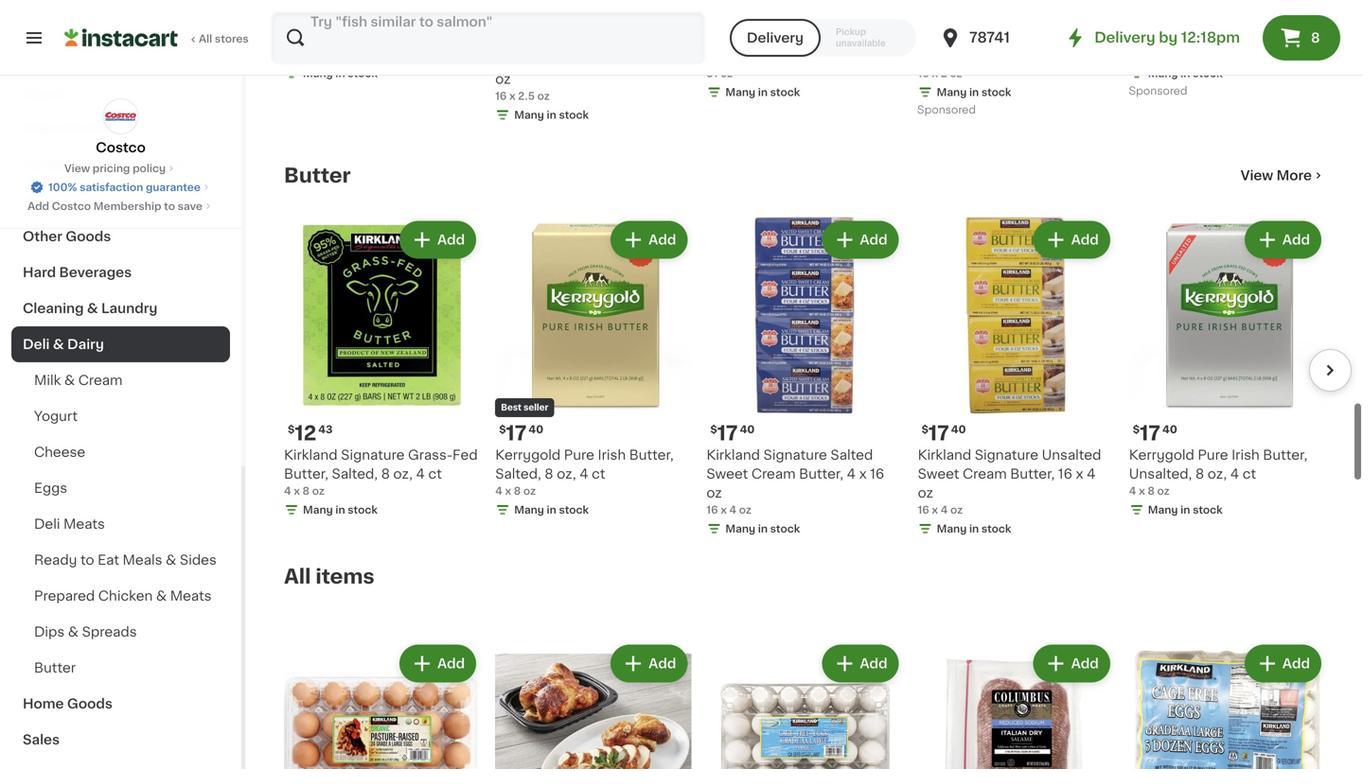 Task type: describe. For each thing, give the bounding box(es) containing it.
kirkland signature unsalted sweet cream butter, 16 x 4 oz 16 x 4 oz
[[918, 449, 1101, 515]]

view more link
[[1241, 166, 1325, 185]]

add costco membership to save link
[[28, 199, 214, 214]]

yogurt
[[34, 410, 78, 423]]

24
[[1192, 31, 1208, 44]]

& inside health & personal care link
[[71, 158, 82, 171]]

100% satisfaction guarantee button
[[29, 176, 212, 195]]

butter, inside kirkland signature unsalted sweet cream butter, 16 x 4 oz 16 x 4 oz
[[1010, 468, 1055, 481]]

salt,
[[1047, 31, 1076, 44]]

$ 12 43
[[288, 424, 333, 443]]

many down hummus,
[[303, 68, 333, 79]]

original
[[1247, 12, 1299, 25]]

wholly avocado smashed avocados with sea salt, 16 x 2 oz 16 x 2 oz
[[918, 12, 1105, 79]]

smashed
[[1028, 12, 1091, 25]]

0 horizontal spatial 31
[[707, 68, 718, 79]]

view more
[[1241, 169, 1312, 182]]

many in stock down hummus,
[[303, 68, 378, 79]]

palmetto cheese original pimento, 24 oz
[[1129, 12, 1299, 44]]

deli & dairy
[[23, 338, 104, 351]]

salted
[[831, 449, 873, 462]]

avocado
[[967, 12, 1025, 25]]

0 horizontal spatial 2
[[918, 50, 926, 63]]

signature for kirkland signature organic hummus, 2.5 oz, 20 ct
[[341, 12, 405, 25]]

in down kerrygold pure irish butter, salted, 8 oz, 4 ct 4 x 8 oz
[[547, 505, 556, 515]]

stores
[[215, 34, 249, 44]]

terra
[[726, 12, 759, 25]]

$ for kerrygold pure irish butter, salted, 8 oz, 4 ct
[[499, 425, 506, 435]]

hard beverages link
[[11, 255, 230, 291]]

unsalted,
[[1129, 468, 1192, 481]]

in down 78741
[[969, 87, 979, 98]]

stock down kirkland signature unsalted sweet cream butter, 16 x 4 oz 16 x 4 oz
[[982, 524, 1012, 534]]

100% satisfaction guarantee
[[48, 182, 201, 193]]

health
[[23, 158, 68, 171]]

1 vertical spatial 2
[[941, 68, 947, 79]]

1 vertical spatial 2.5
[[662, 54, 682, 67]]

items
[[316, 567, 375, 587]]

prepared chicken & meats
[[34, 590, 212, 603]]

ct inside kerrygold pure irish butter, unsalted, 8 oz, 4 ct 4 x 8 oz
[[1243, 468, 1256, 481]]

eggs link
[[11, 471, 230, 506]]

in down delivery by 12:18pm
[[1181, 68, 1190, 79]]

guacamole,
[[550, 54, 629, 67]]

pure for salted,
[[564, 449, 594, 462]]

8 button
[[1263, 15, 1341, 61]]

membership
[[94, 201, 161, 212]]

paper
[[23, 122, 63, 135]]

pricing
[[93, 163, 130, 174]]

sales
[[23, 734, 60, 747]]

hard
[[23, 266, 56, 279]]

milk
[[34, 374, 61, 387]]

delivery by 12:18pm
[[1095, 31, 1240, 44]]

deli meats link
[[11, 506, 230, 542]]

kirkland for kirkland signature grass-fed butter, salted, 8 oz, 4 ct 4 x 8 oz
[[284, 449, 338, 462]]

kirkland for kirkland signature unsalted sweet cream butter, 16 x 4 oz 16 x 4 oz
[[918, 449, 971, 462]]

salted, inside kerrygold pure irish butter, salted, 8 oz, 4 ct 4 x 8 oz
[[495, 468, 541, 481]]

la terra fina spinach artichoke & parmesan dip, 31 oz 31 oz
[[707, 12, 902, 79]]

policy
[[133, 163, 166, 174]]

many down chunky
[[514, 110, 544, 120]]

wine
[[23, 194, 57, 207]]

$ for kerrygold pure irish butter, unsalted, 8 oz, 4 ct
[[1133, 425, 1140, 435]]

0 horizontal spatial cream
[[78, 374, 123, 387]]

view pricing policy link
[[64, 161, 177, 176]]

delivery for delivery
[[747, 31, 804, 44]]

& inside deli & dairy link
[[53, 338, 64, 351]]

cleaning & laundry link
[[11, 291, 230, 327]]

17 for kerrygold pure irish butter, unsalted, 8 oz, 4 ct
[[1140, 424, 1161, 443]]

cheese inside palmetto cheese original pimento, 24 oz
[[1193, 12, 1244, 25]]

40 for kerrygold pure irish butter, salted, 8 oz, 4 ct
[[529, 425, 544, 435]]

kirkland signature salted sweet cream butter, 4 x 16 oz 16 x 4 oz
[[707, 449, 885, 515]]

eggs
[[34, 482, 67, 495]]

la
[[707, 12, 722, 25]]

stock down kerrygold pure irish butter, salted, 8 oz, 4 ct 4 x 8 oz
[[559, 505, 589, 515]]

health & personal care
[[23, 158, 181, 171]]

item carousel region
[[258, 210, 1352, 551]]

in down guacamole,
[[547, 110, 556, 120]]

20
[[398, 31, 415, 44]]

ct inside the "kirkland signature grass-fed butter, salted, 8 oz, 4 ct 4 x 8 oz"
[[428, 468, 442, 481]]

in down hummus,
[[335, 68, 345, 79]]

& inside dips & spreads link
[[68, 626, 79, 639]]

sweet for kirkland signature unsalted sweet cream butter, 16 x 4 oz
[[918, 468, 959, 481]]

kerrygold for salted,
[[495, 449, 561, 462]]

prepared chicken & meats link
[[11, 578, 230, 614]]

sales link
[[11, 722, 230, 758]]

& inside the ready to eat meals & sides link
[[166, 554, 176, 567]]

kirkland inside the vegan kirkland signature organic chunky guacamole, 16 x 2.5 oz 16 x 2.5 oz
[[495, 35, 549, 48]]

many in stock down kerrygold pure irish butter, salted, 8 oz, 4 ct 4 x 8 oz
[[514, 505, 589, 515]]

costco inside 'link'
[[52, 201, 91, 212]]

health & personal care link
[[11, 147, 230, 183]]

home
[[23, 698, 64, 711]]

product group containing 12
[[284, 217, 480, 522]]

satisfaction
[[80, 182, 143, 193]]

$ 17 40 for kerrygold pure irish butter, salted, 8 oz, 4 ct
[[499, 424, 544, 443]]

goods for home goods
[[67, 698, 113, 711]]

home goods
[[23, 698, 113, 711]]

many in stock down 78741
[[937, 87, 1012, 98]]

other
[[23, 230, 62, 243]]

pimento,
[[1129, 31, 1188, 44]]

stock down la terra fina spinach artichoke & parmesan dip, 31 oz 31 oz
[[770, 87, 800, 98]]

0 horizontal spatial to
[[80, 554, 94, 567]]

kirkland signature grass-fed butter, salted, 8 oz, 4 ct 4 x 8 oz
[[284, 449, 478, 496]]

meats inside prepared chicken & meats "link"
[[170, 590, 212, 603]]

butter, inside kerrygold pure irish butter, unsalted, 8 oz, 4 ct 4 x 8 oz
[[1263, 449, 1308, 462]]

goods for paper goods
[[66, 122, 111, 135]]

all stores
[[199, 34, 249, 44]]

add inside 'link'
[[28, 201, 49, 212]]

many down kerrygold pure irish butter, salted, 8 oz, 4 ct 4 x 8 oz
[[514, 505, 544, 515]]

many in stock down the "kirkland signature grass-fed butter, salted, 8 oz, 4 ct 4 x 8 oz"
[[303, 505, 378, 515]]

wholly
[[918, 12, 963, 25]]

service type group
[[730, 19, 916, 57]]

seller
[[524, 404, 549, 412]]

yogurt link
[[11, 399, 230, 435]]

by
[[1159, 31, 1178, 44]]

kirkland for kirkland signature organic hummus, 2.5 oz, 20 ct
[[284, 12, 338, 25]]

butter, inside kirkland signature salted sweet cream butter, 4 x 16 oz 16 x 4 oz
[[799, 468, 844, 481]]

dairy
[[67, 338, 104, 351]]

kirkland signature organic hummus, 2.5 oz, 20 ct
[[284, 12, 461, 44]]

oz inside kerrygold pure irish butter, salted, 8 oz, 4 ct 4 x 8 oz
[[523, 486, 536, 496]]

ct inside kirkland signature organic hummus, 2.5 oz, 20 ct
[[419, 31, 432, 44]]

oz, inside kerrygold pure irish butter, salted, 8 oz, 4 ct 4 x 8 oz
[[557, 468, 576, 481]]

& inside cleaning & laundry link
[[87, 302, 98, 315]]

many in stock down kirkland signature salted sweet cream butter, 4 x 16 oz 16 x 4 oz
[[726, 524, 800, 534]]

43
[[318, 425, 333, 435]]

sponsored badge image for palmetto cheese original pimento, 24 oz
[[1129, 86, 1187, 97]]

deli for deli meats
[[34, 518, 60, 531]]

costco link
[[96, 98, 146, 157]]

fed
[[453, 449, 478, 462]]

vegan
[[497, 17, 531, 28]]

best
[[501, 404, 522, 412]]

oz, inside kirkland signature organic hummus, 2.5 oz, 20 ct
[[375, 31, 394, 44]]

78741 button
[[939, 11, 1053, 64]]

17 for kirkland signature unsalted sweet cream butter, 16 x 4 oz
[[929, 424, 949, 443]]

sea
[[1018, 31, 1043, 44]]

40 for kerrygold pure irish butter, unsalted, 8 oz, 4 ct
[[1163, 425, 1177, 435]]

0 horizontal spatial butter
[[34, 662, 76, 675]]

vegan kirkland signature organic chunky guacamole, 16 x 2.5 oz 16 x 2.5 oz
[[495, 17, 682, 101]]

2.5 inside kirkland signature organic hummus, 2.5 oz, 20 ct
[[351, 31, 372, 44]]

parmesan
[[788, 31, 854, 44]]

view for view more
[[1241, 169, 1274, 182]]

home goods link
[[11, 686, 230, 722]]

kerrygold pure irish butter, salted, 8 oz, 4 ct 4 x 8 oz
[[495, 449, 674, 496]]

1 vertical spatial butter link
[[11, 650, 230, 686]]

12
[[295, 424, 316, 443]]

product group containing wholly avocado smashed avocados with sea salt, 16 x 2 oz
[[918, 0, 1114, 121]]

guarantee
[[146, 182, 201, 193]]



Task type: locate. For each thing, give the bounding box(es) containing it.
16
[[1079, 31, 1094, 44], [633, 54, 647, 67], [918, 68, 929, 79], [495, 91, 507, 101], [870, 468, 885, 481], [1058, 468, 1073, 481], [707, 505, 718, 515], [918, 505, 929, 515]]

& inside prepared chicken & meats "link"
[[156, 590, 167, 603]]

0 vertical spatial to
[[164, 201, 175, 212]]

meats
[[63, 518, 105, 531], [170, 590, 212, 603]]

31 right dip,
[[888, 31, 902, 44]]

1 horizontal spatial sweet
[[918, 468, 959, 481]]

40 up kirkland signature unsalted sweet cream butter, 16 x 4 oz 16 x 4 oz
[[951, 425, 966, 435]]

& left sides
[[166, 554, 176, 567]]

signature inside the vegan kirkland signature organic chunky guacamole, 16 x 2.5 oz 16 x 2.5 oz
[[552, 35, 616, 48]]

irish for kerrygold pure irish butter, unsalted, 8 oz, 4 ct
[[1232, 449, 1260, 462]]

0 horizontal spatial pure
[[564, 449, 594, 462]]

1 horizontal spatial 2
[[941, 68, 947, 79]]

1 horizontal spatial delivery
[[1095, 31, 1156, 44]]

4 40 from the left
[[1163, 425, 1177, 435]]

organic up guacamole,
[[619, 35, 672, 48]]

deli
[[23, 338, 50, 351], [34, 518, 60, 531]]

& up 100%
[[71, 158, 82, 171]]

salted, down best seller
[[495, 468, 541, 481]]

x
[[1097, 31, 1105, 44], [651, 54, 658, 67], [932, 68, 938, 79], [509, 91, 516, 101], [859, 468, 867, 481], [1076, 468, 1084, 481], [294, 486, 300, 496], [505, 486, 511, 496], [1139, 486, 1145, 496], [721, 505, 727, 515], [932, 505, 938, 515]]

& inside la terra fina spinach artichoke & parmesan dip, 31 oz 31 oz
[[774, 31, 785, 44]]

1 salted, from the left
[[332, 468, 378, 481]]

signature for kirkland signature grass-fed butter, salted, 8 oz, 4 ct 4 x 8 oz
[[341, 449, 405, 462]]

dip,
[[858, 31, 884, 44]]

instacart logo image
[[64, 27, 178, 49]]

many down artichoke
[[726, 87, 756, 98]]

all left "stores"
[[199, 34, 212, 44]]

kirkland inside kirkland signature unsalted sweet cream butter, 16 x 4 oz 16 x 4 oz
[[918, 449, 971, 462]]

17 for kerrygold pure irish butter, salted, 8 oz, 4 ct
[[506, 424, 527, 443]]

0 vertical spatial butter
[[284, 166, 351, 186]]

signature
[[341, 12, 405, 25], [552, 35, 616, 48], [341, 449, 405, 462], [764, 449, 827, 462], [975, 449, 1039, 462]]

ct inside kerrygold pure irish butter, salted, 8 oz, 4 ct 4 x 8 oz
[[592, 468, 605, 481]]

& down beverages
[[87, 302, 98, 315]]

0 horizontal spatial delivery
[[747, 31, 804, 44]]

17 up the unsalted,
[[1140, 424, 1161, 443]]

ready to eat meals & sides link
[[11, 542, 230, 578]]

salted, down 43
[[332, 468, 378, 481]]

kirkland for kirkland signature salted sweet cream butter, 4 x 16 oz 16 x 4 oz
[[707, 449, 760, 462]]

1 horizontal spatial cream
[[752, 468, 796, 481]]

$ for kirkland signature unsalted sweet cream butter, 16 x 4 oz
[[922, 425, 929, 435]]

1 horizontal spatial pure
[[1198, 449, 1228, 462]]

& right dips
[[68, 626, 79, 639]]

sweet for kirkland signature salted sweet cream butter, 4 x 16 oz
[[707, 468, 748, 481]]

31 down artichoke
[[707, 68, 718, 79]]

2 40 from the left
[[529, 425, 544, 435]]

irish
[[598, 449, 626, 462], [1232, 449, 1260, 462]]

deli up milk
[[23, 338, 50, 351]]

40
[[740, 425, 755, 435], [529, 425, 544, 435], [951, 425, 966, 435], [1163, 425, 1177, 435]]

12:18pm
[[1181, 31, 1240, 44]]

1 vertical spatial cheese
[[34, 446, 85, 459]]

to inside 'link'
[[164, 201, 175, 212]]

best seller
[[501, 404, 549, 412]]

0 horizontal spatial kerrygold
[[495, 449, 561, 462]]

in down delivery button
[[758, 87, 768, 98]]

irish for kerrygold pure irish butter, salted, 8 oz, 4 ct
[[598, 449, 626, 462]]

organic inside kirkland signature organic hummus, 2.5 oz, 20 ct
[[408, 12, 461, 25]]

0 horizontal spatial salted,
[[332, 468, 378, 481]]

to down guarantee
[[164, 201, 175, 212]]

goods up beverages
[[66, 230, 111, 243]]

stock down the "kirkland signature grass-fed butter, salted, 8 oz, 4 ct 4 x 8 oz"
[[348, 505, 378, 515]]

costco up personal
[[96, 141, 146, 154]]

in
[[335, 68, 345, 79], [1181, 68, 1190, 79], [758, 87, 768, 98], [969, 87, 979, 98], [547, 110, 556, 120], [335, 505, 345, 515], [547, 505, 556, 515], [1181, 505, 1190, 515], [758, 524, 768, 534], [969, 524, 979, 534]]

delivery button
[[730, 19, 821, 57]]

0 vertical spatial meats
[[63, 518, 105, 531]]

dips & spreads
[[34, 626, 137, 639]]

kerrygold inside kerrygold pure irish butter, unsalted, 8 oz, 4 ct 4 x 8 oz
[[1129, 449, 1195, 462]]

& inside the milk & cream link
[[64, 374, 75, 387]]

in down kirkland signature unsalted sweet cream butter, 16 x 4 oz 16 x 4 oz
[[969, 524, 979, 534]]

goods inside 'link'
[[66, 230, 111, 243]]

many up all items
[[303, 505, 333, 515]]

deli meats
[[34, 518, 105, 531]]

0 vertical spatial cheese
[[1193, 12, 1244, 25]]

stock down guacamole,
[[559, 110, 589, 120]]

1 vertical spatial deli
[[34, 518, 60, 531]]

2 pure from the left
[[1198, 449, 1228, 462]]

goods for other goods
[[66, 230, 111, 243]]

product group
[[918, 0, 1114, 121], [1129, 0, 1325, 102], [284, 217, 480, 522], [495, 217, 691, 522], [707, 217, 903, 540], [918, 217, 1114, 540], [1129, 217, 1325, 522], [284, 642, 480, 770], [495, 642, 691, 770], [707, 642, 903, 770], [918, 642, 1114, 770], [1129, 642, 1325, 770]]

2 salted, from the left
[[495, 468, 541, 481]]

kirkland inside kirkland signature organic hummus, 2.5 oz, 20 ct
[[284, 12, 338, 25]]

2 $ from the left
[[710, 425, 717, 435]]

signature inside kirkland signature unsalted sweet cream butter, 16 x 4 oz 16 x 4 oz
[[975, 449, 1039, 462]]

1 horizontal spatial to
[[164, 201, 175, 212]]

8 inside button
[[1311, 31, 1320, 44]]

view
[[64, 163, 90, 174], [1241, 169, 1274, 182]]

kerrygold for unsalted,
[[1129, 449, 1195, 462]]

2 horizontal spatial 2.5
[[662, 54, 682, 67]]

many down delivery by 12:18pm
[[1148, 68, 1178, 79]]

avocados
[[918, 31, 984, 44]]

butter
[[284, 166, 351, 186], [34, 662, 76, 675]]

2 vertical spatial goods
[[67, 698, 113, 711]]

$ 17 40 up kirkland signature unsalted sweet cream butter, 16 x 4 oz 16 x 4 oz
[[922, 424, 966, 443]]

add inside product group
[[437, 234, 465, 247]]

1 vertical spatial goods
[[66, 230, 111, 243]]

1 irish from the left
[[598, 449, 626, 462]]

stock down 12:18pm
[[1193, 68, 1223, 79]]

kirkland inside kirkland signature salted sweet cream butter, 4 x 16 oz 16 x 4 oz
[[707, 449, 760, 462]]

3 40 from the left
[[951, 425, 966, 435]]

0 vertical spatial butter link
[[284, 164, 351, 187]]

organic up 20
[[408, 12, 461, 25]]

0 horizontal spatial 2.5
[[351, 31, 372, 44]]

sweet inside kirkland signature salted sweet cream butter, 4 x 16 oz 16 x 4 oz
[[707, 468, 748, 481]]

0 horizontal spatial irish
[[598, 449, 626, 462]]

to left eat
[[80, 554, 94, 567]]

cheese
[[1193, 12, 1244, 25], [34, 446, 85, 459]]

1 horizontal spatial organic
[[619, 35, 672, 48]]

1 horizontal spatial 31
[[888, 31, 902, 44]]

100%
[[48, 182, 77, 193]]

more
[[1277, 169, 1312, 182]]

to
[[164, 201, 175, 212], [80, 554, 94, 567]]

prepared
[[34, 590, 95, 603]]

view up 100%
[[64, 163, 90, 174]]

cheese link
[[11, 435, 230, 471]]

$ 17 40 for kerrygold pure irish butter, unsalted, 8 oz, 4 ct
[[1133, 424, 1177, 443]]

$ 17 40 for kirkland signature salted sweet cream butter, 4 x 16 oz
[[710, 424, 755, 443]]

1 40 from the left
[[740, 425, 755, 435]]

1 vertical spatial 31
[[707, 68, 718, 79]]

x inside kerrygold pure irish butter, salted, 8 oz, 4 ct 4 x 8 oz
[[505, 486, 511, 496]]

1 $ from the left
[[288, 425, 295, 435]]

view pricing policy
[[64, 163, 166, 174]]

laundry
[[101, 302, 158, 315]]

many in stock down the unsalted,
[[1148, 505, 1223, 515]]

31
[[888, 31, 902, 44], [707, 68, 718, 79]]

0 horizontal spatial meats
[[63, 518, 105, 531]]

4 $ 17 40 from the left
[[1133, 424, 1177, 443]]

all left the items
[[284, 567, 311, 587]]

signature inside the "kirkland signature grass-fed butter, salted, 8 oz, 4 ct 4 x 8 oz"
[[341, 449, 405, 462]]

0 vertical spatial costco
[[96, 141, 146, 154]]

oz inside kerrygold pure irish butter, unsalted, 8 oz, 4 ct 4 x 8 oz
[[1157, 486, 1170, 496]]

1 horizontal spatial butter
[[284, 166, 351, 186]]

meats inside deli meats link
[[63, 518, 105, 531]]

many down kirkland signature unsalted sweet cream butter, 16 x 4 oz 16 x 4 oz
[[937, 524, 967, 534]]

1 horizontal spatial all
[[284, 567, 311, 587]]

pure inside kerrygold pure irish butter, unsalted, 8 oz, 4 ct 4 x 8 oz
[[1198, 449, 1228, 462]]

cream inside kirkland signature salted sweet cream butter, 4 x 16 oz 16 x 4 oz
[[752, 468, 796, 481]]

1 horizontal spatial sponsored badge image
[[1129, 86, 1187, 97]]

signature left grass-
[[341, 449, 405, 462]]

ct
[[419, 31, 432, 44], [428, 468, 442, 481], [592, 468, 605, 481], [1243, 468, 1256, 481]]

deli down eggs
[[34, 518, 60, 531]]

4 17 from the left
[[1140, 424, 1161, 443]]

care
[[149, 158, 181, 171]]

1 vertical spatial costco
[[52, 201, 91, 212]]

all for all stores
[[199, 34, 212, 44]]

costco down 100%
[[52, 201, 91, 212]]

& right chicken
[[156, 590, 167, 603]]

unsalted
[[1042, 449, 1101, 462]]

stock down kirkland signature salted sweet cream butter, 4 x 16 oz 16 x 4 oz
[[770, 524, 800, 534]]

view left more
[[1241, 169, 1274, 182]]

goods up health & personal care
[[66, 122, 111, 135]]

cream inside kirkland signature unsalted sweet cream butter, 16 x 4 oz 16 x 4 oz
[[963, 468, 1007, 481]]

deli for deli & dairy
[[23, 338, 50, 351]]

chunky
[[495, 54, 546, 67]]

delivery down palmetto
[[1095, 31, 1156, 44]]

1 horizontal spatial 2.5
[[518, 91, 535, 101]]

other goods link
[[11, 219, 230, 255]]

wine link
[[11, 183, 230, 219]]

$
[[288, 425, 295, 435], [710, 425, 717, 435], [499, 425, 506, 435], [922, 425, 929, 435], [1133, 425, 1140, 435]]

butter, inside the "kirkland signature grass-fed butter, salted, 8 oz, 4 ct 4 x 8 oz"
[[284, 468, 328, 481]]

1 horizontal spatial view
[[1241, 169, 1274, 182]]

ready
[[34, 554, 77, 567]]

add costco membership to save
[[28, 201, 203, 212]]

2 horizontal spatial cream
[[963, 468, 1007, 481]]

salted, inside the "kirkland signature grass-fed butter, salted, 8 oz, 4 ct 4 x 8 oz"
[[332, 468, 378, 481]]

1 $ 17 40 from the left
[[710, 424, 755, 443]]

40 up the unsalted,
[[1163, 425, 1177, 435]]

17 up kirkland signature unsalted sweet cream butter, 16 x 4 oz 16 x 4 oz
[[929, 424, 949, 443]]

signature up 20
[[341, 12, 405, 25]]

0 vertical spatial goods
[[66, 122, 111, 135]]

3 $ from the left
[[499, 425, 506, 435]]

signature up guacamole,
[[552, 35, 616, 48]]

1 horizontal spatial irish
[[1232, 449, 1260, 462]]

cream for kirkland signature unsalted sweet cream butter, 16 x 4 oz
[[963, 468, 1007, 481]]

1 sweet from the left
[[707, 468, 748, 481]]

meats down sides
[[170, 590, 212, 603]]

2.5 down chunky
[[518, 91, 535, 101]]

signature for kirkland signature salted sweet cream butter, 4 x 16 oz 16 x 4 oz
[[764, 449, 827, 462]]

1 vertical spatial to
[[80, 554, 94, 567]]

0 horizontal spatial all
[[199, 34, 212, 44]]

signature left salted
[[764, 449, 827, 462]]

0 horizontal spatial organic
[[408, 12, 461, 25]]

many down the unsalted,
[[1148, 505, 1178, 515]]

0 vertical spatial sponsored badge image
[[1129, 86, 1187, 97]]

in down the unsalted,
[[1181, 505, 1190, 515]]

$ 17 40 for kirkland signature unsalted sweet cream butter, 16 x 4 oz
[[922, 424, 966, 443]]

many in stock down kirkland signature unsalted sweet cream butter, 16 x 4 oz 16 x 4 oz
[[937, 524, 1012, 534]]

kerrygold inside kerrygold pure irish butter, salted, 8 oz, 4 ct 4 x 8 oz
[[495, 449, 561, 462]]

sweet inside kirkland signature unsalted sweet cream butter, 16 x 4 oz 16 x 4 oz
[[918, 468, 959, 481]]

40 for kirkland signature salted sweet cream butter, 4 x 16 oz
[[740, 425, 755, 435]]

None search field
[[271, 11, 705, 64]]

2.5 right guacamole,
[[662, 54, 682, 67]]

1 horizontal spatial butter link
[[284, 164, 351, 187]]

1 horizontal spatial meats
[[170, 590, 212, 603]]

1 horizontal spatial costco
[[96, 141, 146, 154]]

with
[[987, 31, 1015, 44]]

sweet
[[707, 468, 748, 481], [918, 468, 959, 481]]

grass-
[[408, 449, 453, 462]]

0 vertical spatial deli
[[23, 338, 50, 351]]

4 $ from the left
[[922, 425, 929, 435]]

2 sweet from the left
[[918, 468, 959, 481]]

sponsored badge image down avocados
[[918, 105, 975, 116]]

paper goods link
[[11, 111, 230, 147]]

spreads
[[82, 626, 137, 639]]

$ for kirkland signature salted sweet cream butter, 4 x 16 oz
[[710, 425, 717, 435]]

stock down wholly avocado smashed avocados with sea salt, 16 x 2 oz 16 x 2 oz
[[982, 87, 1012, 98]]

costco logo image
[[103, 98, 139, 134]]

sponsored badge image down "pimento,"
[[1129, 86, 1187, 97]]

2 vertical spatial 2.5
[[518, 91, 535, 101]]

1 vertical spatial all
[[284, 567, 311, 587]]

2
[[918, 50, 926, 63], [941, 68, 947, 79]]

product group containing palmetto cheese original pimento, 24 oz
[[1129, 0, 1325, 102]]

2 $ 17 40 from the left
[[499, 424, 544, 443]]

&
[[774, 31, 785, 44], [71, 158, 82, 171], [87, 302, 98, 315], [53, 338, 64, 351], [64, 374, 75, 387], [166, 554, 176, 567], [156, 590, 167, 603], [68, 626, 79, 639]]

kerrygold down best seller
[[495, 449, 561, 462]]

$ 17 40 down best seller
[[499, 424, 544, 443]]

17 up kirkland signature salted sweet cream butter, 4 x 16 oz 16 x 4 oz
[[717, 424, 738, 443]]

1 vertical spatial butter
[[34, 662, 76, 675]]

1 horizontal spatial kerrygold
[[1129, 449, 1195, 462]]

ready to eat meals & sides
[[34, 554, 217, 567]]

0 vertical spatial 2.5
[[351, 31, 372, 44]]

1 vertical spatial organic
[[619, 35, 672, 48]]

signature inside kirkland signature organic hummus, 2.5 oz, 20 ct
[[341, 12, 405, 25]]

2.5 left 20
[[351, 31, 372, 44]]

x inside the "kirkland signature grass-fed butter, salted, 8 oz, 4 ct 4 x 8 oz"
[[294, 486, 300, 496]]

stock down kerrygold pure irish butter, unsalted, 8 oz, 4 ct 4 x 8 oz
[[1193, 505, 1223, 515]]

17 for kirkland signature salted sweet cream butter, 4 x 16 oz
[[717, 424, 738, 443]]

17
[[717, 424, 738, 443], [506, 424, 527, 443], [929, 424, 949, 443], [1140, 424, 1161, 443]]

kirkland
[[284, 12, 338, 25], [495, 35, 549, 48], [284, 449, 338, 462], [707, 449, 760, 462], [918, 449, 971, 462]]

salted,
[[332, 468, 378, 481], [495, 468, 541, 481]]

sponsored badge image for wholly avocado smashed avocados with sea salt, 16 x 2 oz
[[918, 105, 975, 116]]

delivery down fina
[[747, 31, 804, 44]]

8
[[1311, 31, 1320, 44], [381, 468, 390, 481], [545, 468, 554, 481], [1196, 468, 1204, 481], [303, 486, 310, 496], [514, 486, 521, 496], [1148, 486, 1155, 496]]

cleaning
[[23, 302, 84, 315]]

in down the "kirkland signature grass-fed butter, salted, 8 oz, 4 ct 4 x 8 oz"
[[335, 505, 345, 515]]

17 down best on the bottom left of page
[[506, 424, 527, 443]]

cleaning & laundry
[[23, 302, 158, 315]]

delivery inside button
[[747, 31, 804, 44]]

delivery inside 'link'
[[1095, 31, 1156, 44]]

40 for kirkland signature unsalted sweet cream butter, 16 x 4 oz
[[951, 425, 966, 435]]

signature left unsalted at bottom
[[975, 449, 1039, 462]]

cream for kirkland signature salted sweet cream butter, 4 x 16 oz
[[752, 468, 796, 481]]

cheese down "yogurt"
[[34, 446, 85, 459]]

signature for kirkland signature unsalted sweet cream butter, 16 x 4 oz 16 x 4 oz
[[975, 449, 1039, 462]]

$ 17 40 up the unsalted,
[[1133, 424, 1177, 443]]

view for view pricing policy
[[64, 163, 90, 174]]

& right milk
[[64, 374, 75, 387]]

2 17 from the left
[[506, 424, 527, 443]]

cream
[[78, 374, 123, 387], [752, 468, 796, 481], [963, 468, 1007, 481]]

delivery
[[1095, 31, 1156, 44], [747, 31, 804, 44]]

signature inside kirkland signature salted sweet cream butter, 4 x 16 oz 16 x 4 oz
[[764, 449, 827, 462]]

many
[[303, 68, 333, 79], [1148, 68, 1178, 79], [726, 87, 756, 98], [937, 87, 967, 98], [514, 110, 544, 120], [303, 505, 333, 515], [514, 505, 544, 515], [1148, 505, 1178, 515], [726, 524, 756, 534], [937, 524, 967, 534]]

1 17 from the left
[[717, 424, 738, 443]]

Search field
[[273, 13, 703, 62]]

sponsored badge image
[[1129, 86, 1187, 97], [918, 105, 975, 116]]

& left dairy
[[53, 338, 64, 351]]

other goods
[[23, 230, 111, 243]]

many in stock down delivery button
[[726, 87, 800, 98]]

meats up eat
[[63, 518, 105, 531]]

many in stock down chunky
[[514, 110, 589, 120]]

stock
[[348, 68, 378, 79], [1193, 68, 1223, 79], [770, 87, 800, 98], [982, 87, 1012, 98], [559, 110, 589, 120], [348, 505, 378, 515], [559, 505, 589, 515], [1193, 505, 1223, 515], [770, 524, 800, 534], [982, 524, 1012, 534]]

save
[[178, 201, 203, 212]]

0 vertical spatial organic
[[408, 12, 461, 25]]

stock down kirkland signature organic hummus, 2.5 oz, 20 ct
[[348, 68, 378, 79]]

irish inside kerrygold pure irish butter, unsalted, 8 oz, 4 ct 4 x 8 oz
[[1232, 449, 1260, 462]]

& down fina
[[774, 31, 785, 44]]

$ for kirkland signature grass-fed butter, salted, 8 oz, 4 ct
[[288, 425, 295, 435]]

dips
[[34, 626, 65, 639]]

oz, inside kerrygold pure irish butter, unsalted, 8 oz, 4 ct 4 x 8 oz
[[1208, 468, 1227, 481]]

3 $ 17 40 from the left
[[922, 424, 966, 443]]

in down kirkland signature salted sweet cream butter, 4 x 16 oz 16 x 4 oz
[[758, 524, 768, 534]]

0 horizontal spatial sweet
[[707, 468, 748, 481]]

liquor
[[23, 86, 66, 99]]

oz inside the "kirkland signature grass-fed butter, salted, 8 oz, 4 ct 4 x 8 oz"
[[312, 486, 325, 496]]

0 horizontal spatial view
[[64, 163, 90, 174]]

1 vertical spatial meats
[[170, 590, 212, 603]]

1 kerrygold from the left
[[495, 449, 561, 462]]

0 vertical spatial 31
[[888, 31, 902, 44]]

hummus,
[[284, 31, 348, 44]]

1 vertical spatial sponsored badge image
[[918, 105, 975, 116]]

all for all items
[[284, 567, 311, 587]]

0 horizontal spatial costco
[[52, 201, 91, 212]]

all stores link
[[64, 11, 250, 64]]

pure inside kerrygold pure irish butter, salted, 8 oz, 4 ct 4 x 8 oz
[[564, 449, 594, 462]]

2 irish from the left
[[1232, 449, 1260, 462]]

x inside kerrygold pure irish butter, unsalted, 8 oz, 4 ct 4 x 8 oz
[[1139, 486, 1145, 496]]

goods right home
[[67, 698, 113, 711]]

deli & dairy link
[[11, 327, 230, 363]]

organic inside the vegan kirkland signature organic chunky guacamole, 16 x 2.5 oz 16 x 2.5 oz
[[619, 35, 672, 48]]

0 vertical spatial 2
[[918, 50, 926, 63]]

cheese up 12:18pm
[[1193, 12, 1244, 25]]

0 horizontal spatial sponsored badge image
[[918, 105, 975, 116]]

0 horizontal spatial cheese
[[34, 446, 85, 459]]

spinach
[[793, 12, 847, 25]]

many in stock down 24
[[1148, 68, 1223, 79]]

oz inside palmetto cheese original pimento, 24 oz
[[1212, 31, 1227, 44]]

butter, inside kerrygold pure irish butter, salted, 8 oz, 4 ct 4 x 8 oz
[[629, 449, 674, 462]]

$ inside $ 12 43
[[288, 425, 295, 435]]

delivery for delivery by 12:18pm
[[1095, 31, 1156, 44]]

0 horizontal spatial butter link
[[11, 650, 230, 686]]

chicken
[[98, 590, 153, 603]]

2 kerrygold from the left
[[1129, 449, 1195, 462]]

irish inside kerrygold pure irish butter, salted, 8 oz, 4 ct 4 x 8 oz
[[598, 449, 626, 462]]

1 horizontal spatial cheese
[[1193, 12, 1244, 25]]

sides
[[180, 554, 217, 567]]

$ 17 40 up kirkland signature salted sweet cream butter, 4 x 16 oz 16 x 4 oz
[[710, 424, 755, 443]]

1 horizontal spatial salted,
[[495, 468, 541, 481]]

5 $ from the left
[[1133, 425, 1140, 435]]

oz, inside the "kirkland signature grass-fed butter, salted, 8 oz, 4 ct 4 x 8 oz"
[[393, 468, 413, 481]]

beverages
[[59, 266, 132, 279]]

kirkland inside the "kirkland signature grass-fed butter, salted, 8 oz, 4 ct 4 x 8 oz"
[[284, 449, 338, 462]]

0 vertical spatial all
[[199, 34, 212, 44]]

pure for unsalted,
[[1198, 449, 1228, 462]]

40 up kirkland signature salted sweet cream butter, 4 x 16 oz 16 x 4 oz
[[740, 425, 755, 435]]

many down avocados
[[937, 87, 967, 98]]

1 pure from the left
[[564, 449, 594, 462]]

many down kirkland signature salted sweet cream butter, 4 x 16 oz 16 x 4 oz
[[726, 524, 756, 534]]

3 17 from the left
[[929, 424, 949, 443]]

40 down seller
[[529, 425, 544, 435]]

78741
[[970, 31, 1010, 44]]

kerrygold up the unsalted,
[[1129, 449, 1195, 462]]



Task type: vqa. For each thing, say whether or not it's contained in the screenshot.
policy
yes



